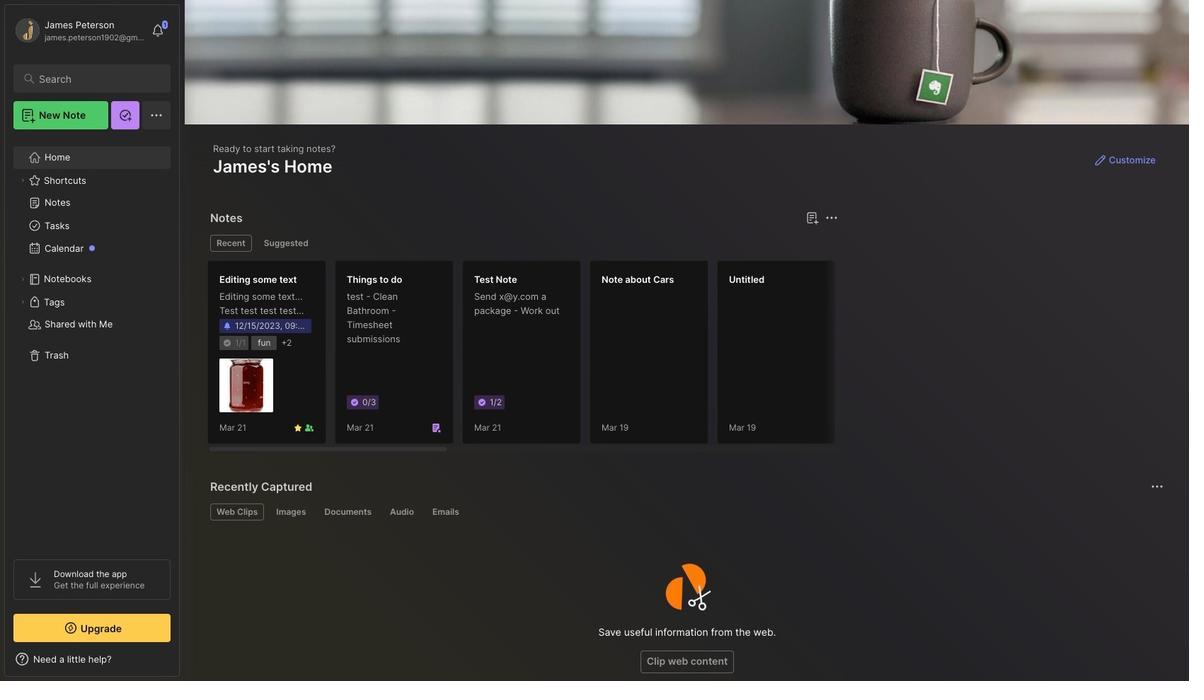 Task type: locate. For each thing, give the bounding box(es) containing it.
1 vertical spatial more actions image
[[1149, 478, 1166, 495]]

tab list
[[210, 235, 836, 252], [210, 504, 1162, 521]]

0 horizontal spatial more actions field
[[822, 208, 842, 228]]

tree
[[5, 138, 179, 547]]

1 horizontal spatial more actions field
[[1147, 477, 1167, 497]]

More actions field
[[822, 208, 842, 228], [1147, 477, 1167, 497]]

tree inside main element
[[5, 138, 179, 547]]

Search text field
[[39, 72, 158, 86]]

1 tab list from the top
[[210, 235, 836, 252]]

thumbnail image
[[219, 359, 273, 413]]

expand notebooks image
[[18, 275, 27, 284]]

Account field
[[13, 16, 144, 45]]

None search field
[[39, 70, 158, 87]]

more actions image
[[823, 210, 840, 227], [1149, 478, 1166, 495]]

0 vertical spatial tab list
[[210, 235, 836, 252]]

0 vertical spatial more actions field
[[822, 208, 842, 228]]

row group
[[207, 260, 1189, 453]]

1 vertical spatial tab list
[[210, 504, 1162, 521]]

tab
[[210, 235, 252, 252], [257, 235, 315, 252], [210, 504, 264, 521], [270, 504, 313, 521], [318, 504, 378, 521], [384, 504, 420, 521], [426, 504, 466, 521]]

0 vertical spatial more actions image
[[823, 210, 840, 227]]



Task type: vqa. For each thing, say whether or not it's contained in the screenshot.
bold icon
no



Task type: describe. For each thing, give the bounding box(es) containing it.
WHAT'S NEW field
[[5, 648, 179, 671]]

main element
[[0, 0, 184, 682]]

1 horizontal spatial more actions image
[[1149, 478, 1166, 495]]

expand tags image
[[18, 298, 27, 306]]

1 vertical spatial more actions field
[[1147, 477, 1167, 497]]

none search field inside main element
[[39, 70, 158, 87]]

2 tab list from the top
[[210, 504, 1162, 521]]

click to collapse image
[[179, 655, 189, 672]]

0 horizontal spatial more actions image
[[823, 210, 840, 227]]



